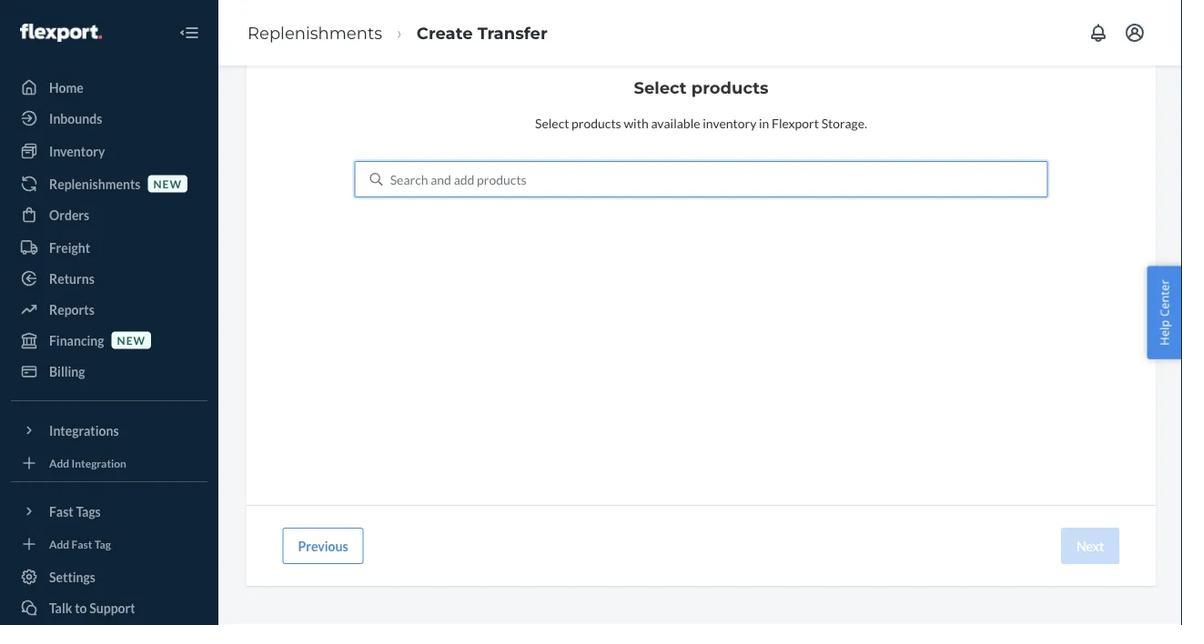 Task type: describe. For each thing, give the bounding box(es) containing it.
flexport logo image
[[20, 24, 102, 42]]

search and add products
[[390, 172, 527, 187]]

inbounds
[[49, 111, 102, 126]]

talk to support button
[[11, 594, 208, 623]]

help center button
[[1148, 266, 1183, 359]]

home link
[[11, 73, 208, 102]]

add
[[454, 172, 475, 187]]

products for select products
[[692, 77, 769, 97]]

add fast tag
[[49, 538, 111, 551]]

tags
[[76, 504, 101, 519]]

orders
[[49, 207, 89, 223]]

add for add fast tag
[[49, 538, 69, 551]]

center
[[1157, 280, 1173, 317]]

next
[[1077, 539, 1105, 554]]

billing link
[[11, 357, 208, 386]]

previous button
[[283, 528, 364, 565]]

0 horizontal spatial products
[[477, 172, 527, 187]]

products for select products with available inventory in flexport storage.
[[572, 115, 622, 131]]

inventory
[[49, 143, 105, 159]]

add for add integration
[[49, 457, 69, 470]]

support
[[89, 600, 135, 616]]

reports
[[49, 302, 94, 317]]

replenishments inside "breadcrumbs" navigation
[[248, 23, 382, 43]]

flexport
[[772, 115, 819, 131]]

open notifications image
[[1088, 22, 1110, 44]]

add fast tag link
[[11, 534, 208, 555]]

previous
[[298, 539, 348, 554]]

new for financing
[[117, 334, 146, 347]]

new for replenishments
[[153, 177, 182, 190]]

billing
[[49, 364, 85, 379]]

with
[[624, 115, 649, 131]]

replenishments link
[[248, 23, 382, 43]]

0 horizontal spatial replenishments
[[49, 176, 141, 192]]

returns link
[[11, 264, 208, 293]]

home
[[49, 80, 84, 95]]

freight
[[49, 240, 90, 255]]

reports link
[[11, 295, 208, 324]]

breadcrumbs navigation
[[233, 6, 562, 59]]

available
[[651, 115, 701, 131]]

talk to support
[[49, 600, 135, 616]]

open account menu image
[[1124, 22, 1146, 44]]

search image
[[370, 173, 383, 186]]

integrations
[[49, 423, 119, 438]]

select for select products with available inventory in flexport storage.
[[535, 115, 569, 131]]

create
[[417, 23, 473, 43]]

orders link
[[11, 200, 208, 229]]

settings
[[49, 570, 96, 585]]

storage.
[[822, 115, 868, 131]]

select for select products
[[634, 77, 687, 97]]

to
[[75, 600, 87, 616]]



Task type: vqa. For each thing, say whether or not it's contained in the screenshot.
search image
yes



Task type: locate. For each thing, give the bounding box(es) containing it.
fast inside dropdown button
[[49, 504, 74, 519]]

replenishments
[[248, 23, 382, 43], [49, 176, 141, 192]]

add
[[49, 457, 69, 470], [49, 538, 69, 551]]

fast tags button
[[11, 497, 208, 526]]

products right add in the top of the page
[[477, 172, 527, 187]]

0 horizontal spatial new
[[117, 334, 146, 347]]

products
[[692, 77, 769, 97], [572, 115, 622, 131], [477, 172, 527, 187]]

add up the settings
[[49, 538, 69, 551]]

settings link
[[11, 563, 208, 592]]

1 vertical spatial replenishments
[[49, 176, 141, 192]]

1 add from the top
[[49, 457, 69, 470]]

0 vertical spatial products
[[692, 77, 769, 97]]

inbounds link
[[11, 104, 208, 133]]

select
[[634, 77, 687, 97], [535, 115, 569, 131]]

financing
[[49, 333, 104, 348]]

search
[[390, 172, 428, 187]]

2 add from the top
[[49, 538, 69, 551]]

select products
[[634, 77, 769, 97]]

close navigation image
[[178, 22, 200, 44]]

1 horizontal spatial new
[[153, 177, 182, 190]]

transfer
[[478, 23, 548, 43]]

help center
[[1157, 280, 1173, 346]]

and
[[431, 172, 452, 187]]

freight link
[[11, 233, 208, 262]]

new
[[153, 177, 182, 190], [117, 334, 146, 347]]

2 vertical spatial products
[[477, 172, 527, 187]]

next button
[[1062, 528, 1120, 565]]

1 horizontal spatial products
[[572, 115, 622, 131]]

2 horizontal spatial products
[[692, 77, 769, 97]]

tag
[[94, 538, 111, 551]]

returns
[[49, 271, 95, 286]]

1 vertical spatial products
[[572, 115, 622, 131]]

create transfer
[[417, 23, 548, 43]]

1 vertical spatial select
[[535, 115, 569, 131]]

talk
[[49, 600, 72, 616]]

1 vertical spatial fast
[[71, 538, 92, 551]]

integration
[[71, 457, 126, 470]]

fast left tags
[[49, 504, 74, 519]]

select up available
[[634, 77, 687, 97]]

add integration link
[[11, 453, 208, 474]]

0 vertical spatial replenishments
[[248, 23, 382, 43]]

new up orders 'link'
[[153, 177, 182, 190]]

products up inventory
[[692, 77, 769, 97]]

1 horizontal spatial select
[[634, 77, 687, 97]]

0 vertical spatial new
[[153, 177, 182, 190]]

0 vertical spatial fast
[[49, 504, 74, 519]]

1 vertical spatial add
[[49, 538, 69, 551]]

in
[[759, 115, 770, 131]]

fast left tag at bottom left
[[71, 538, 92, 551]]

1 horizontal spatial replenishments
[[248, 23, 382, 43]]

inventory link
[[11, 137, 208, 166]]

inventory
[[703, 115, 757, 131]]

create transfer link
[[417, 23, 548, 43]]

integrations button
[[11, 416, 208, 445]]

0 horizontal spatial select
[[535, 115, 569, 131]]

select left with on the top of the page
[[535, 115, 569, 131]]

add integration
[[49, 457, 126, 470]]

select products with available inventory in flexport storage.
[[535, 115, 868, 131]]

add left 'integration'
[[49, 457, 69, 470]]

products left with on the top of the page
[[572, 115, 622, 131]]

fast tags
[[49, 504, 101, 519]]

new down "reports" link
[[117, 334, 146, 347]]

0 vertical spatial add
[[49, 457, 69, 470]]

1 vertical spatial new
[[117, 334, 146, 347]]

0 vertical spatial select
[[634, 77, 687, 97]]

help
[[1157, 320, 1173, 346]]

fast
[[49, 504, 74, 519], [71, 538, 92, 551]]



